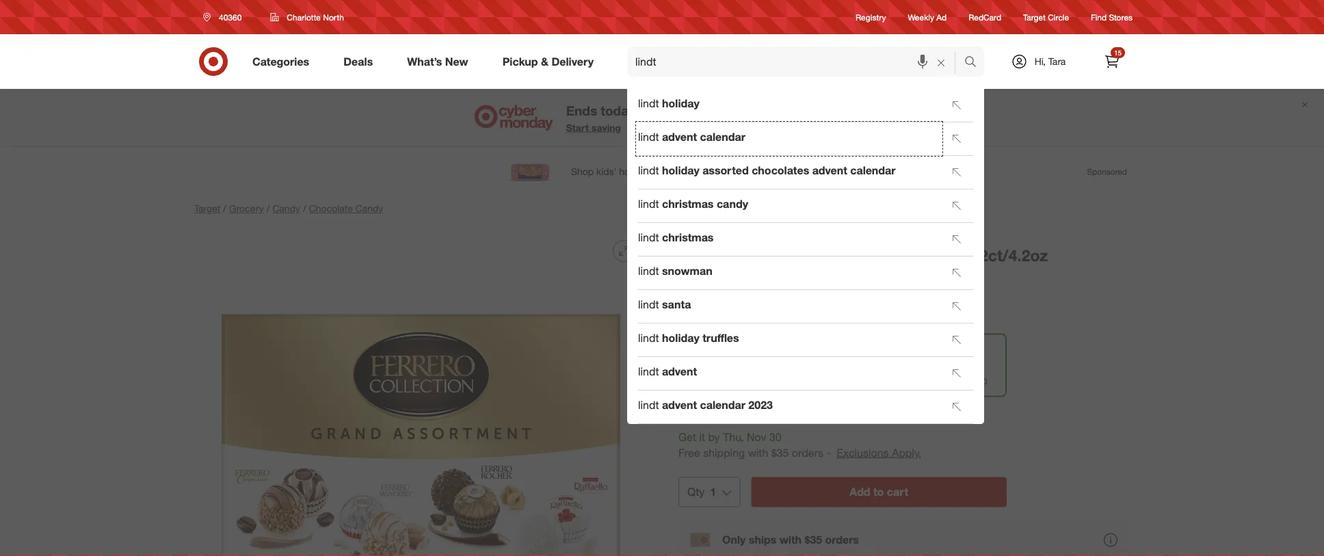 Task type: vqa. For each thing, say whether or not it's contained in the screenshot.
Stay
no



Task type: locate. For each thing, give the bounding box(es) containing it.
0 vertical spatial -
[[960, 246, 967, 265]]

it inside "get it by thu, nov 30 free shipping with $35 orders - exclusions apply."
[[700, 430, 706, 444]]

1 vertical spatial get
[[679, 430, 697, 444]]

charlotte down $7.99
[[690, 309, 729, 321]]

with right shipping
[[748, 446, 769, 459]]

lindt left ready
[[638, 365, 659, 378]]

pickup inside pickup ready within 2 hours
[[688, 360, 723, 374]]

/ right candy link
[[303, 203, 306, 215]]

/ right target link on the left of page
[[223, 203, 226, 215]]

What can we help you find? suggestions appear below search field
[[628, 47, 968, 77]]

0 vertical spatial orders
[[792, 446, 824, 459]]

santa
[[662, 298, 691, 311]]

1 horizontal spatial to
[[874, 485, 884, 499]]

ends today! score incredible online-only deals start saving
[[566, 103, 852, 134]]

lindt up the lindt santa
[[638, 264, 659, 278]]

1 horizontal spatial with
[[780, 533, 802, 547]]

target circle
[[1024, 12, 1070, 22]]

1 horizontal spatial candy
[[356, 203, 383, 215]]

lindt for santa
[[638, 298, 659, 311]]

target for target / grocery / candy / chocolate candy
[[194, 203, 221, 215]]

$35 down edit location button at the right bottom of page
[[772, 446, 789, 459]]

incredible
[[683, 103, 743, 118]]

1 christmas from the top
[[662, 197, 714, 211]]

snowman
[[662, 264, 713, 278]]

8 lindt from the top
[[638, 332, 659, 345]]

redcard
[[969, 12, 1002, 22]]

cyber monday target deals image
[[473, 101, 555, 134]]

0 vertical spatial get
[[910, 376, 924, 386]]

0 vertical spatial $35
[[772, 446, 789, 459]]

to
[[705, 409, 715, 423], [874, 485, 884, 499]]

0 vertical spatial christmas
[[662, 197, 714, 211]]

4 lindt from the top
[[638, 197, 659, 211]]

by down the shipping at the right of page
[[933, 376, 941, 386]]

1 horizontal spatial target
[[1024, 12, 1046, 22]]

/
[[223, 203, 226, 215], [267, 203, 270, 215], [303, 203, 306, 215]]

within
[[713, 376, 735, 386]]

0 horizontal spatial to
[[705, 409, 715, 423]]

advent right chocolates
[[813, 164, 848, 177]]

exclusions apply. link
[[837, 446, 922, 459]]

to inside button
[[874, 485, 884, 499]]

target
[[1024, 12, 1046, 22], [194, 203, 221, 215]]

grocery link
[[229, 203, 264, 215]]

0 horizontal spatial orders
[[792, 446, 824, 459]]

0 horizontal spatial candy
[[273, 203, 300, 215]]

calendar for lindt advent calendar 2023
[[700, 399, 746, 412]]

shipping
[[910, 360, 956, 374]]

1 vertical spatial -
[[827, 446, 831, 459]]

1 vertical spatial target
[[194, 203, 221, 215]]

by up shipping
[[709, 430, 720, 444]]

candy
[[717, 197, 749, 211]]

orders down add
[[826, 533, 859, 547]]

0 vertical spatial 40360
[[219, 12, 242, 22]]

1 horizontal spatial thu,
[[944, 376, 959, 386]]

2 vertical spatial holiday
[[662, 332, 700, 345]]

lindt down lindt advent calendar
[[638, 164, 659, 177]]

add to cart button
[[752, 477, 1007, 507]]

1 candy from the left
[[273, 203, 300, 215]]

30 inside "get it by thu, nov 30 free shipping with $35 orders - exclusions apply."
[[770, 430, 782, 444]]

lindt left shop
[[638, 231, 659, 244]]

with inside "get it by thu, nov 30 free shipping with $35 orders - exclusions apply."
[[748, 446, 769, 459]]

15
[[1115, 48, 1122, 57]]

0 horizontal spatial -
[[827, 446, 831, 459]]

find
[[1092, 12, 1107, 22]]

/ left candy link
[[267, 203, 270, 215]]

ferrero
[[679, 246, 733, 265]]

lindt for holiday
[[638, 97, 659, 110]]

1 horizontal spatial pickup
[[688, 360, 723, 374]]

lindt christmas candy
[[638, 197, 749, 211]]

candy right grocery link
[[273, 203, 300, 215]]

to right add
[[874, 485, 884, 499]]

1 horizontal spatial -
[[960, 246, 967, 265]]

get inside "get it by thu, nov 30 free shipping with $35 orders - exclusions apply."
[[679, 430, 697, 444]]

weekly
[[908, 12, 935, 22]]

north up deals
[[323, 12, 344, 22]]

2 lindt from the top
[[638, 130, 659, 144]]

$35 inside button
[[805, 533, 823, 547]]

$35 right ships
[[805, 533, 823, 547]]

lindt down the lindt santa
[[638, 332, 659, 345]]

to for add
[[874, 485, 884, 499]]

chocolates
[[752, 164, 810, 177]]

6 lindt from the top
[[638, 264, 659, 278]]

lindt for christmas
[[638, 231, 659, 244]]

- inside "get it by thu, nov 30 free shipping with $35 orders - exclusions apply."
[[827, 446, 831, 459]]

advertisement region
[[183, 155, 1141, 188]]

with
[[748, 446, 769, 459], [780, 533, 802, 547]]

thu,
[[944, 376, 959, 386], [723, 430, 744, 444]]

pickup left "&"
[[503, 55, 538, 68]]

advent down ready
[[662, 399, 697, 412]]

1 horizontal spatial charlotte
[[690, 309, 729, 321]]

chocolate
[[309, 203, 353, 215]]

location
[[777, 410, 811, 422]]

5 lindt from the top
[[638, 231, 659, 244]]

40360
[[219, 12, 242, 22], [719, 409, 749, 423]]

advent down the lindt holiday truffles
[[662, 365, 697, 378]]

north inside $7.99 at charlotte north
[[732, 309, 756, 321]]

lindt down score
[[638, 130, 659, 144]]

north
[[323, 12, 344, 22], [732, 309, 756, 321]]

north up 'truffles'
[[732, 309, 756, 321]]

candy right chocolate
[[356, 203, 383, 215]]

it up free
[[700, 430, 706, 444]]

1 vertical spatial calendar
[[851, 164, 896, 177]]

3 lindt from the top
[[638, 164, 659, 177]]

truffles
[[703, 332, 739, 345]]

1 vertical spatial pickup
[[688, 360, 723, 374]]

1 horizontal spatial get
[[910, 376, 924, 386]]

1 horizontal spatial orders
[[826, 533, 859, 547]]

to right ship
[[705, 409, 715, 423]]

0 horizontal spatial 40360
[[219, 12, 242, 22]]

holiday up lindt advent calendar
[[662, 97, 700, 110]]

calendar for lindt advent calendar
[[700, 130, 746, 144]]

target left circle
[[1024, 12, 1046, 22]]

1 holiday from the top
[[662, 97, 700, 110]]

0 horizontal spatial charlotte
[[287, 12, 321, 22]]

lindt for christmas candy
[[638, 197, 659, 211]]

get up free
[[679, 430, 697, 444]]

2 horizontal spatial /
[[303, 203, 306, 215]]

0 horizontal spatial pickup
[[503, 55, 538, 68]]

nov
[[962, 376, 976, 386], [747, 430, 767, 444]]

lindt for advent calendar 2023
[[638, 399, 659, 412]]

1 vertical spatial it
[[700, 430, 706, 444]]

target left grocery link
[[194, 203, 221, 215]]

christmas up shop
[[662, 197, 714, 211]]

1 horizontal spatial 40360
[[719, 409, 749, 423]]

1 horizontal spatial nov
[[962, 376, 976, 386]]

at
[[679, 309, 687, 321]]

1 horizontal spatial 30
[[979, 376, 988, 386]]

lindt left 'santa'
[[638, 298, 659, 311]]

0 vertical spatial by
[[933, 376, 941, 386]]

with right ships
[[780, 533, 802, 547]]

assortment
[[868, 246, 956, 265]]

holiday down lindt advent calendar
[[662, 164, 700, 177]]

deals
[[819, 103, 852, 118]]

12ct/4.2oz
[[971, 246, 1049, 265]]

- inside 'shop all ferrero collection grand assortment - 12ct/4.2oz'
[[960, 246, 967, 265]]

with inside button
[[780, 533, 802, 547]]

1 horizontal spatial it
[[926, 376, 930, 386]]

2 christmas from the top
[[662, 231, 714, 244]]

9 lindt from the top
[[638, 365, 659, 378]]

0 horizontal spatial $35
[[772, 446, 789, 459]]

score
[[643, 103, 679, 118]]

1 vertical spatial $35
[[805, 533, 823, 547]]

pickup
[[503, 55, 538, 68], [688, 360, 723, 374]]

lindt up lindt advent calendar
[[638, 97, 659, 110]]

- left exclusions
[[827, 446, 831, 459]]

0 vertical spatial nov
[[962, 376, 976, 386]]

0 vertical spatial with
[[748, 446, 769, 459]]

categories link
[[241, 47, 327, 77]]

weekly ad link
[[908, 11, 947, 23]]

0 vertical spatial 30
[[979, 376, 988, 386]]

0 vertical spatial thu,
[[944, 376, 959, 386]]

$35
[[772, 446, 789, 459], [805, 533, 823, 547]]

lindt down advertisement region on the top of the page
[[638, 197, 659, 211]]

1 vertical spatial thu,
[[723, 430, 744, 444]]

1 horizontal spatial by
[[933, 376, 941, 386]]

0 vertical spatial charlotte
[[287, 12, 321, 22]]

0 vertical spatial to
[[705, 409, 715, 423]]

- left '12ct/4.2oz'
[[960, 246, 967, 265]]

pickup up ready
[[688, 360, 723, 374]]

2 vertical spatial calendar
[[700, 399, 746, 412]]

only ships with $35 orders button
[[679, 518, 1130, 556]]

1 vertical spatial with
[[780, 533, 802, 547]]

0 vertical spatial target
[[1024, 12, 1046, 22]]

thu, up shipping
[[723, 430, 744, 444]]

0 vertical spatial it
[[926, 376, 930, 386]]

1 lindt from the top
[[638, 97, 659, 110]]

$35 inside "get it by thu, nov 30 free shipping with $35 orders - exclusions apply."
[[772, 446, 789, 459]]

hours
[[744, 376, 765, 386]]

1 vertical spatial christmas
[[662, 231, 714, 244]]

10 lindt from the top
[[638, 399, 659, 412]]

deals
[[344, 55, 373, 68]]

&
[[541, 55, 549, 68]]

1 vertical spatial charlotte
[[690, 309, 729, 321]]

thu, down the shipping at the right of page
[[944, 376, 959, 386]]

0 horizontal spatial get
[[679, 430, 697, 444]]

0 horizontal spatial 30
[[770, 430, 782, 444]]

1 vertical spatial by
[[709, 430, 720, 444]]

3 holiday from the top
[[662, 332, 700, 345]]

christmas up ferrero
[[662, 231, 714, 244]]

lindt snowman
[[638, 264, 713, 278]]

holiday down the 'at'
[[662, 332, 700, 345]]

candy
[[273, 203, 300, 215], [356, 203, 383, 215]]

charlotte up categories link
[[287, 12, 321, 22]]

1 horizontal spatial /
[[267, 203, 270, 215]]

0 vertical spatial pickup
[[503, 55, 538, 68]]

0 horizontal spatial it
[[700, 430, 706, 444]]

edit location button
[[757, 409, 812, 424]]

7 lindt from the top
[[638, 298, 659, 311]]

grocery
[[229, 203, 264, 215]]

advent
[[662, 130, 697, 144], [813, 164, 848, 177], [662, 365, 697, 378], [662, 399, 697, 412]]

edit location
[[758, 410, 811, 422]]

2 holiday from the top
[[662, 164, 700, 177]]

lindt for advent
[[638, 365, 659, 378]]

ship to 40360
[[679, 409, 749, 423]]

candy link
[[273, 203, 300, 215]]

all
[[704, 230, 714, 242]]

40360 button
[[194, 5, 256, 29]]

advent down score
[[662, 130, 697, 144]]

advent for advent
[[662, 365, 697, 378]]

hi, tara
[[1035, 55, 1066, 67]]

0 horizontal spatial target
[[194, 203, 221, 215]]

orders
[[792, 446, 824, 459], [826, 533, 859, 547]]

shop all ferrero collection grand assortment - 12ct/4.2oz
[[679, 230, 1049, 265]]

1 vertical spatial 30
[[770, 430, 782, 444]]

lindt down "lindt advent"
[[638, 399, 659, 412]]

lindt for holiday assorted chocolates advent calendar
[[638, 164, 659, 177]]

1 vertical spatial holiday
[[662, 164, 700, 177]]

it down the shipping at the right of page
[[926, 376, 930, 386]]

0 horizontal spatial by
[[709, 430, 720, 444]]

to for ship
[[705, 409, 715, 423]]

charlotte
[[287, 12, 321, 22], [690, 309, 729, 321]]

1 horizontal spatial $35
[[805, 533, 823, 547]]

0 vertical spatial north
[[323, 12, 344, 22]]

1 vertical spatial nov
[[747, 430, 767, 444]]

0 horizontal spatial north
[[323, 12, 344, 22]]

get down the shipping at the right of page
[[910, 376, 924, 386]]

0 horizontal spatial /
[[223, 203, 226, 215]]

orders down location
[[792, 446, 824, 459]]

1 vertical spatial north
[[732, 309, 756, 321]]

0 vertical spatial holiday
[[662, 97, 700, 110]]

1 vertical spatial to
[[874, 485, 884, 499]]

lindt
[[638, 97, 659, 110], [638, 130, 659, 144], [638, 164, 659, 177], [638, 197, 659, 211], [638, 231, 659, 244], [638, 264, 659, 278], [638, 298, 659, 311], [638, 332, 659, 345], [638, 365, 659, 378], [638, 399, 659, 412]]

0 horizontal spatial with
[[748, 446, 769, 459]]

1 horizontal spatial north
[[732, 309, 756, 321]]

ready
[[688, 376, 711, 386]]

0 horizontal spatial nov
[[747, 430, 767, 444]]

get it by thu, nov 30 free shipping with $35 orders - exclusions apply.
[[679, 430, 922, 459]]

christmas
[[662, 197, 714, 211], [662, 231, 714, 244]]

1 vertical spatial orders
[[826, 533, 859, 547]]

2 / from the left
[[267, 203, 270, 215]]

0 vertical spatial calendar
[[700, 130, 746, 144]]

0 horizontal spatial thu,
[[723, 430, 744, 444]]

lindt santa
[[638, 298, 691, 311]]



Task type: describe. For each thing, give the bounding box(es) containing it.
by inside "get it by thu, nov 30 free shipping with $35 orders - exclusions apply."
[[709, 430, 720, 444]]

lindt for holiday truffles
[[638, 332, 659, 345]]

15 link
[[1098, 47, 1128, 77]]

add to cart
[[850, 485, 909, 499]]

advent for advent calendar 2023
[[662, 399, 697, 412]]

ends
[[566, 103, 597, 118]]

redcard link
[[969, 11, 1002, 23]]

target for target circle
[[1024, 12, 1046, 22]]

nov inside "get it by thu, nov 30 free shipping with $35 orders - exclusions apply."
[[747, 430, 767, 444]]

pickup ready within 2 hours
[[688, 360, 765, 386]]

weekly ad
[[908, 12, 947, 22]]

cart
[[887, 485, 909, 499]]

charlotte north
[[287, 12, 344, 22]]

only
[[723, 533, 746, 547]]

$7.99
[[679, 286, 717, 305]]

apply.
[[892, 446, 922, 459]]

it inside the shipping get it by thu, nov 30
[[926, 376, 930, 386]]

chocolate candy link
[[309, 203, 383, 215]]

get inside the shipping get it by thu, nov 30
[[910, 376, 924, 386]]

new
[[445, 55, 469, 68]]

lindt holiday truffles
[[638, 332, 739, 345]]

1 / from the left
[[223, 203, 226, 215]]

categories
[[253, 55, 309, 68]]

advent for advent calendar
[[662, 130, 697, 144]]

1 vertical spatial 40360
[[719, 409, 749, 423]]

ships
[[749, 533, 777, 547]]

pickup & delivery link
[[491, 47, 611, 77]]

holiday for holiday
[[662, 97, 700, 110]]

lindt advent calendar 2023
[[638, 399, 773, 412]]

what's new link
[[396, 47, 486, 77]]

only ships with $35 orders
[[723, 533, 859, 547]]

shop
[[679, 230, 702, 242]]

charlotte inside dropdown button
[[287, 12, 321, 22]]

lindt for snowman
[[638, 264, 659, 278]]

tara
[[1049, 55, 1066, 67]]

registry link
[[856, 11, 887, 23]]

target circle link
[[1024, 11, 1070, 23]]

find stores link
[[1092, 11, 1133, 23]]

hi,
[[1035, 55, 1046, 67]]

start
[[566, 122, 589, 134]]

pickup & delivery
[[503, 55, 594, 68]]

3 / from the left
[[303, 203, 306, 215]]

grand
[[818, 246, 864, 265]]

orders inside the only ships with $35 orders button
[[826, 533, 859, 547]]

lindt for advent calendar
[[638, 130, 659, 144]]

ship
[[679, 409, 702, 423]]

orders inside "get it by thu, nov 30 free shipping with $35 orders - exclusions apply."
[[792, 446, 824, 459]]

holiday for holiday truffles
[[662, 332, 700, 345]]

charlotte north button
[[262, 5, 353, 29]]

pickup for ready
[[688, 360, 723, 374]]

shipping get it by thu, nov 30
[[910, 360, 988, 386]]

by inside the shipping get it by thu, nov 30
[[933, 376, 941, 386]]

online-
[[747, 103, 790, 118]]

circle
[[1048, 12, 1070, 22]]

only
[[790, 103, 815, 118]]

charlotte inside $7.99 at charlotte north
[[690, 309, 729, 321]]

what's
[[407, 55, 442, 68]]

40360 inside dropdown button
[[219, 12, 242, 22]]

$7.99 at charlotte north
[[679, 286, 756, 321]]

search button
[[959, 47, 992, 79]]

lindt holiday assorted chocolates advent calendar
[[638, 164, 896, 177]]

registry
[[856, 12, 887, 22]]

lindt advent
[[638, 365, 697, 378]]

target / grocery / candy / chocolate candy
[[194, 203, 383, 215]]

lindt christmas
[[638, 231, 714, 244]]

thu, inside the shipping get it by thu, nov 30
[[944, 376, 959, 386]]

2023
[[749, 399, 773, 412]]

stores
[[1110, 12, 1133, 22]]

thu, inside "get it by thu, nov 30 free shipping with $35 orders - exclusions apply."
[[723, 430, 744, 444]]

30 inside the shipping get it by thu, nov 30
[[979, 376, 988, 386]]

nov inside the shipping get it by thu, nov 30
[[962, 376, 976, 386]]

collection
[[738, 246, 814, 265]]

what's new
[[407, 55, 469, 68]]

deals link
[[332, 47, 390, 77]]

assorted
[[703, 164, 749, 177]]

2
[[737, 376, 742, 386]]

2 candy from the left
[[356, 203, 383, 215]]

ad
[[937, 12, 947, 22]]

christmas for christmas
[[662, 231, 714, 244]]

delivery
[[552, 55, 594, 68]]

saving
[[592, 122, 621, 134]]

edit
[[758, 410, 775, 422]]

free
[[679, 446, 701, 459]]

holiday for holiday assorted chocolates advent calendar
[[662, 164, 700, 177]]

north inside dropdown button
[[323, 12, 344, 22]]

ferrero collection grand assortment - 12ct/4.2oz, 1 of 9 image
[[194, 229, 646, 556]]

shop all link
[[679, 230, 781, 242]]

christmas for christmas candy
[[662, 197, 714, 211]]

add
[[850, 485, 871, 499]]

find stores
[[1092, 12, 1133, 22]]

lindt advent calendar
[[638, 130, 746, 144]]

search
[[959, 56, 992, 70]]

exclusions
[[837, 446, 889, 459]]

target link
[[194, 203, 221, 215]]

pickup for &
[[503, 55, 538, 68]]

today!
[[601, 103, 639, 118]]



